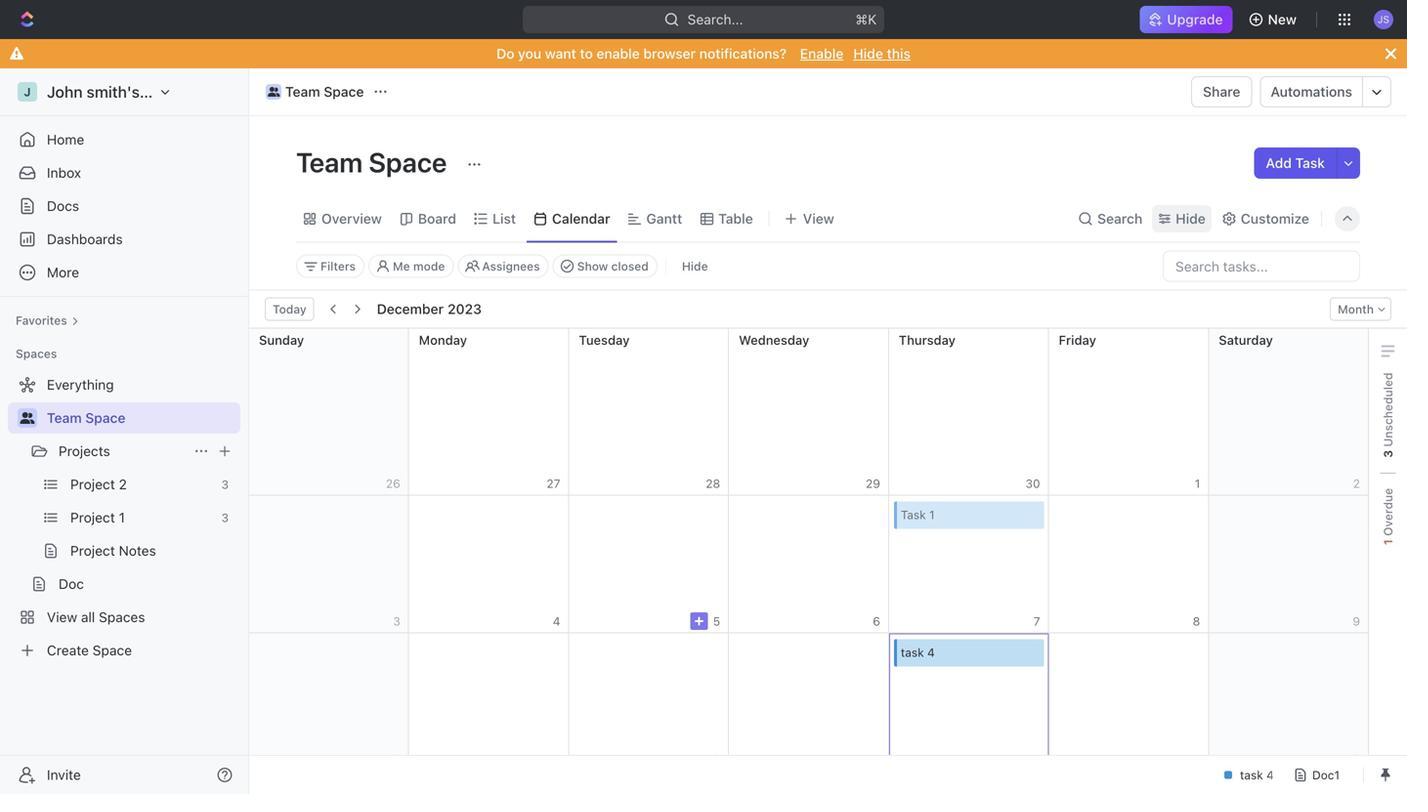 Task type: locate. For each thing, give the bounding box(es) containing it.
task 4
[[901, 646, 935, 660]]

2 inside sidebar navigation
[[119, 476, 127, 493]]

2023
[[448, 301, 482, 317]]

hide
[[853, 45, 883, 62], [1176, 211, 1206, 227], [682, 259, 708, 273]]

all
[[81, 609, 95, 625]]

project down project 2
[[70, 510, 115, 526]]

task
[[901, 646, 924, 660]]

tree
[[8, 369, 240, 666]]

0 horizontal spatial view
[[47, 609, 77, 625]]

board link
[[414, 205, 456, 233]]

automations
[[1271, 84, 1353, 100]]

hide inside button
[[682, 259, 708, 273]]

team
[[285, 84, 320, 100], [296, 146, 363, 178], [47, 410, 82, 426]]

assignees
[[482, 259, 540, 273]]

me mode button
[[368, 255, 454, 278]]

show closed
[[577, 259, 649, 273]]

view left the all
[[47, 609, 77, 625]]

⌘k
[[855, 11, 877, 27]]

everything
[[47, 377, 114, 393]]

dashboards link
[[8, 224, 240, 255]]

0 horizontal spatial spaces
[[16, 347, 57, 361]]

0 vertical spatial team space link
[[261, 80, 369, 104]]

1 horizontal spatial 2
[[1353, 477, 1360, 491]]

1 vertical spatial spaces
[[99, 609, 145, 625]]

inbox link
[[8, 157, 240, 189]]

doc
[[59, 576, 84, 592]]

row containing task 4
[[249, 634, 1369, 772]]

view inside view all spaces 'link'
[[47, 609, 77, 625]]

team space up projects
[[47, 410, 126, 426]]

2 row from the top
[[249, 496, 1369, 634]]

table link
[[715, 205, 753, 233]]

0 vertical spatial spaces
[[16, 347, 57, 361]]

do
[[496, 45, 514, 62]]

team right user group icon
[[285, 84, 320, 100]]

hide down gantt
[[682, 259, 708, 273]]

grid
[[248, 329, 1369, 772]]

11
[[550, 752, 560, 766]]

space
[[324, 84, 364, 100], [369, 146, 447, 178], [85, 410, 126, 426], [93, 643, 132, 659]]

1
[[1195, 477, 1200, 491], [929, 508, 935, 522], [119, 510, 125, 526], [1381, 540, 1395, 545]]

1 horizontal spatial task
[[1295, 155, 1325, 171]]

view
[[803, 211, 834, 227], [47, 609, 77, 625]]

1 vertical spatial team space link
[[47, 403, 236, 434]]

9
[[1353, 615, 1360, 628]]

upgrade
[[1167, 11, 1223, 27]]

tree inside sidebar navigation
[[8, 369, 240, 666]]

team up overview link
[[296, 146, 363, 178]]

task
[[1295, 155, 1325, 171], [901, 508, 926, 522]]

more button
[[8, 257, 240, 288]]

row containing 26
[[249, 329, 1369, 496]]

view button
[[778, 205, 841, 233]]

2 vertical spatial team
[[47, 410, 82, 426]]

view inside view button
[[803, 211, 834, 227]]

js button
[[1368, 4, 1399, 35]]

project 1
[[70, 510, 125, 526]]

1 vertical spatial team space
[[296, 146, 453, 178]]

3
[[1381, 450, 1395, 458], [221, 478, 229, 492], [221, 511, 229, 525], [393, 615, 400, 628]]

project
[[70, 476, 115, 493], [70, 510, 115, 526], [70, 543, 115, 559]]

workspace
[[144, 83, 225, 101]]

1 horizontal spatial 4
[[927, 646, 935, 660]]

4
[[553, 615, 560, 628], [927, 646, 935, 660]]

1 horizontal spatial team space link
[[261, 80, 369, 104]]

2
[[119, 476, 127, 493], [1353, 477, 1360, 491]]

friday
[[1059, 333, 1096, 347]]

1 horizontal spatial hide
[[853, 45, 883, 62]]

2 vertical spatial team space
[[47, 410, 126, 426]]

hide right search on the right of the page
[[1176, 211, 1206, 227]]

0 vertical spatial project
[[70, 476, 115, 493]]

this
[[887, 45, 911, 62]]

space down view all spaces 'link'
[[93, 643, 132, 659]]

add task
[[1266, 155, 1325, 171]]

favorites button
[[8, 309, 87, 332]]

inbox
[[47, 165, 81, 181]]

hide button
[[1152, 205, 1212, 233]]

2 down projects link
[[119, 476, 127, 493]]

view button
[[778, 196, 841, 242]]

1 vertical spatial hide
[[1176, 211, 1206, 227]]

1 project from the top
[[70, 476, 115, 493]]

gantt link
[[643, 205, 682, 233]]

month
[[1338, 302, 1374, 316]]

spaces up create space link
[[99, 609, 145, 625]]

john
[[47, 83, 83, 101]]

favorites
[[16, 314, 67, 327]]

0 vertical spatial task
[[1295, 155, 1325, 171]]

1 horizontal spatial view
[[803, 211, 834, 227]]

view right the table
[[803, 211, 834, 227]]

thursday
[[899, 333, 956, 347]]

tree containing everything
[[8, 369, 240, 666]]

0 horizontal spatial 4
[[553, 615, 560, 628]]

show
[[577, 259, 608, 273]]

team down "everything"
[[47, 410, 82, 426]]

0 vertical spatial hide
[[853, 45, 883, 62]]

new button
[[1241, 4, 1309, 35]]

list link
[[489, 205, 516, 233]]

project 1 link
[[70, 502, 214, 534]]

1 row from the top
[[249, 329, 1369, 496]]

team space up the overview
[[296, 146, 453, 178]]

list
[[493, 211, 516, 227]]

2 horizontal spatial hide
[[1176, 211, 1206, 227]]

16
[[1347, 752, 1360, 766]]

7
[[1034, 615, 1040, 628]]

0 vertical spatial team
[[285, 84, 320, 100]]

1 horizontal spatial spaces
[[99, 609, 145, 625]]

0 vertical spatial view
[[803, 211, 834, 227]]

project up project 1
[[70, 476, 115, 493]]

dropdown menu image
[[695, 617, 704, 626]]

enable
[[800, 45, 844, 62]]

0 horizontal spatial task
[[901, 508, 926, 522]]

project down project 1
[[70, 543, 115, 559]]

enable
[[597, 45, 640, 62]]

spaces down favorites
[[16, 347, 57, 361]]

project notes
[[70, 543, 156, 559]]

smith's
[[87, 83, 140, 101]]

invite
[[47, 767, 81, 783]]

sunday
[[259, 333, 304, 347]]

1 vertical spatial 4
[[927, 646, 935, 660]]

row
[[249, 329, 1369, 496], [249, 496, 1369, 634], [249, 634, 1369, 772]]

team space right user group icon
[[285, 84, 364, 100]]

docs
[[47, 198, 79, 214]]

2 vertical spatial hide
[[682, 259, 708, 273]]

3 project from the top
[[70, 543, 115, 559]]

do you want to enable browser notifications? enable hide this
[[496, 45, 911, 62]]

3 row from the top
[[249, 634, 1369, 772]]

0 vertical spatial 4
[[553, 615, 560, 628]]

overdue
[[1381, 488, 1395, 540]]

view all spaces link
[[8, 602, 236, 633]]

2 vertical spatial project
[[70, 543, 115, 559]]

1 vertical spatial project
[[70, 510, 115, 526]]

today button
[[265, 298, 314, 321]]

hide left this on the top of page
[[853, 45, 883, 62]]

view for view all spaces
[[47, 609, 77, 625]]

2 left overdue
[[1353, 477, 1360, 491]]

0 horizontal spatial 2
[[119, 476, 127, 493]]

2 project from the top
[[70, 510, 115, 526]]

more
[[47, 264, 79, 280]]

1 vertical spatial view
[[47, 609, 77, 625]]

0 horizontal spatial hide
[[682, 259, 708, 273]]

hide button
[[674, 255, 716, 278]]

team inside tree
[[47, 410, 82, 426]]

share
[[1203, 84, 1241, 100]]

closed
[[611, 259, 649, 273]]

space inside create space link
[[93, 643, 132, 659]]

space down everything link
[[85, 410, 126, 426]]



Task type: describe. For each thing, give the bounding box(es) containing it.
saturday
[[1219, 333, 1273, 347]]

10
[[388, 752, 400, 766]]

space up board link on the left of page
[[369, 146, 447, 178]]

user group image
[[268, 87, 280, 97]]

dashboards
[[47, 231, 123, 247]]

project for project 1
[[70, 510, 115, 526]]

month button
[[1330, 298, 1392, 321]]

26
[[386, 477, 400, 491]]

search...
[[688, 11, 743, 27]]

spaces inside 'link'
[[99, 609, 145, 625]]

to
[[580, 45, 593, 62]]

row containing task 1
[[249, 496, 1369, 634]]

js
[[1378, 13, 1390, 25]]

monday
[[419, 333, 467, 347]]

wednesday
[[739, 333, 809, 347]]

want
[[545, 45, 576, 62]]

user group image
[[20, 412, 35, 424]]

task inside button
[[1295, 155, 1325, 171]]

calendar
[[552, 211, 610, 227]]

docs link
[[8, 191, 240, 222]]

overview
[[322, 211, 382, 227]]

table
[[719, 211, 753, 227]]

home link
[[8, 124, 240, 155]]

29
[[866, 477, 880, 491]]

projects link
[[59, 436, 186, 467]]

customize
[[1241, 211, 1310, 227]]

you
[[518, 45, 541, 62]]

home
[[47, 131, 84, 148]]

view all spaces
[[47, 609, 145, 625]]

search
[[1098, 211, 1143, 227]]

filters button
[[296, 255, 365, 278]]

unscheduled
[[1381, 373, 1395, 450]]

browser
[[643, 45, 696, 62]]

new
[[1268, 11, 1297, 27]]

project 2 link
[[70, 469, 214, 500]]

8
[[1193, 615, 1200, 628]]

notes
[[119, 543, 156, 559]]

12
[[708, 752, 720, 766]]

doc link
[[59, 569, 236, 600]]

space right user group icon
[[324, 84, 364, 100]]

tuesday
[[579, 333, 630, 347]]

view for view
[[803, 211, 834, 227]]

project notes link
[[70, 536, 236, 567]]

grid containing sunday
[[248, 329, 1369, 772]]

create space link
[[8, 635, 236, 666]]

1 vertical spatial team
[[296, 146, 363, 178]]

john smith's workspace, , element
[[18, 82, 37, 102]]

mode
[[413, 259, 445, 273]]

28
[[706, 477, 720, 491]]

team space inside tree
[[47, 410, 126, 426]]

sidebar navigation
[[0, 68, 253, 795]]

13
[[868, 752, 880, 766]]

december 2023
[[377, 301, 482, 317]]

project for project 2
[[70, 476, 115, 493]]

customize button
[[1216, 205, 1315, 233]]

john smith's workspace
[[47, 83, 225, 101]]

1 vertical spatial task
[[901, 508, 926, 522]]

27
[[547, 477, 560, 491]]

hide inside dropdown button
[[1176, 211, 1206, 227]]

6
[[873, 615, 880, 628]]

upgrade link
[[1140, 6, 1233, 33]]

calendar link
[[548, 205, 610, 233]]

everything link
[[8, 369, 236, 401]]

add
[[1266, 155, 1292, 171]]

j
[[24, 85, 31, 99]]

30
[[1026, 477, 1040, 491]]

me mode
[[393, 259, 445, 273]]

today
[[273, 302, 307, 316]]

automations button
[[1261, 77, 1362, 107]]

project 2
[[70, 476, 127, 493]]

add task button
[[1254, 148, 1337, 179]]

0 vertical spatial team space
[[285, 84, 364, 100]]

assignees button
[[458, 255, 549, 278]]

me
[[393, 259, 410, 273]]

project for project notes
[[70, 543, 115, 559]]

gantt
[[646, 211, 682, 227]]

board
[[418, 211, 456, 227]]

0 horizontal spatial team space link
[[47, 403, 236, 434]]

december
[[377, 301, 444, 317]]

1 inside project 1 link
[[119, 510, 125, 526]]

search button
[[1072, 205, 1148, 233]]

3 inside row
[[393, 615, 400, 628]]

create space
[[47, 643, 132, 659]]

15
[[1188, 752, 1200, 766]]

Search tasks... text field
[[1164, 252, 1359, 281]]

task 1
[[901, 508, 935, 522]]

5
[[713, 615, 720, 628]]

overview link
[[318, 205, 382, 233]]



Task type: vqa. For each thing, say whether or not it's contained in the screenshot.
My corresponding to My Tasks
no



